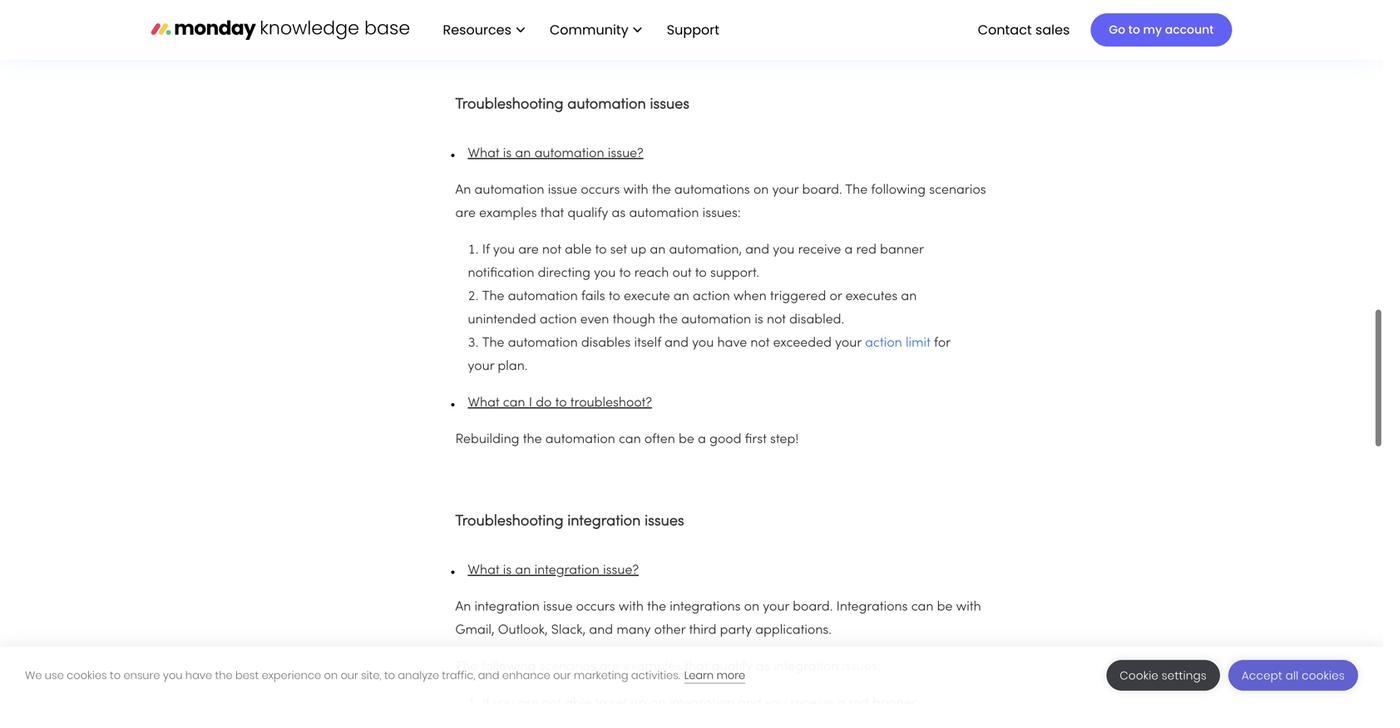 Task type: locate. For each thing, give the bounding box(es) containing it.
is
[[503, 148, 512, 160], [755, 314, 764, 327], [503, 565, 512, 578]]

on for automations
[[754, 184, 769, 197]]

2 horizontal spatial a
[[845, 244, 853, 257]]

to inside main element
[[1129, 22, 1141, 38]]

an
[[515, 148, 531, 160], [650, 244, 666, 257], [674, 291, 690, 303], [902, 291, 917, 303], [515, 565, 531, 578]]

can
[[920, 0, 943, 6], [503, 397, 526, 410], [619, 434, 641, 446], [912, 602, 934, 614]]

the inside the automation fails to execute an action when triggered or executes an unintended action even though the automation is not disabled.
[[482, 291, 505, 303]]

issue inside an integration issue occurs with the integrations on your board. integrations can be with gmail, outlook, slack, and many other third party applications.
[[543, 602, 573, 614]]

automation up the automation disables itself and you have not exceeded your action limit
[[682, 314, 752, 327]]

1 horizontal spatial our
[[554, 669, 571, 684]]

0 vertical spatial that
[[541, 208, 564, 220]]

0 horizontal spatial cookies
[[67, 669, 107, 684]]

examples up notification
[[479, 208, 537, 220]]

not inside if you are not able to set up an automation, and you receive a red banner notification directing you to reach out to support.
[[542, 244, 562, 257]]

action left even
[[540, 314, 577, 327]]

an for an integration issue occurs with the integrations on your board. integrations can be with gmail, outlook, slack, and many other third party applications.
[[456, 602, 471, 614]]

the left best
[[215, 669, 233, 684]]

as
[[612, 208, 626, 220], [756, 662, 770, 674]]

support
[[667, 20, 720, 39]]

what is an integration issue?
[[468, 565, 639, 578]]

2 cookies from the left
[[1302, 669, 1346, 684]]

0 vertical spatial be
[[679, 434, 695, 446]]

0 vertical spatial a
[[671, 0, 679, 6]]

an down troubleshooting automation issues
[[515, 148, 531, 160]]

a
[[671, 0, 679, 6], [845, 244, 853, 257], [698, 434, 706, 446]]

limit
[[906, 337, 931, 350]]

0 vertical spatial troubleshooting
[[456, 98, 564, 112]]

following up banner
[[872, 184, 926, 197]]

our left the site,
[[341, 669, 358, 684]]

you up fails
[[594, 268, 616, 280]]

a for private/incognito
[[671, 0, 679, 6]]

you inside if the issue resolves while using a private/incognito browser window, you can resolve the issue altogether by clearing your cache in your browser.
[[895, 0, 917, 6]]

list containing resources
[[426, 0, 733, 60]]

1 horizontal spatial as
[[756, 662, 770, 674]]

your down private/incognito
[[706, 17, 732, 29]]

your up the applications.
[[763, 602, 790, 614]]

1 our from the left
[[341, 669, 358, 684]]

1 vertical spatial that
[[685, 662, 709, 674]]

0 vertical spatial examples
[[479, 208, 537, 220]]

0 horizontal spatial as
[[612, 208, 626, 220]]

occurs inside an integration issue occurs with the integrations on your board. integrations can be with gmail, outlook, slack, and many other third party applications.
[[576, 602, 615, 614]]

board. up the applications.
[[793, 602, 833, 614]]

cookie settings
[[1120, 669, 1207, 684]]

that inside 'an automation issue occurs with the automations on your board. the following scenarios are examples that qualify as automation issues:'
[[541, 208, 564, 220]]

0 vertical spatial if
[[482, 0, 490, 6]]

2 vertical spatial is
[[503, 565, 512, 578]]

0 vertical spatial issues:
[[703, 208, 741, 220]]

you right ensure
[[163, 669, 183, 684]]

automation down troubleshooting automation issues
[[535, 148, 605, 160]]

action left limit
[[865, 337, 903, 350]]

on inside 'an automation issue occurs with the automations on your board. the following scenarios are examples that qualify as automation issues:'
[[754, 184, 769, 197]]

0 vertical spatial an
[[456, 184, 471, 197]]

1 if from the top
[[482, 0, 490, 6]]

you up notification
[[493, 244, 515, 257]]

the up other
[[648, 602, 667, 614]]

1 horizontal spatial that
[[685, 662, 709, 674]]

to right out on the top
[[695, 268, 707, 280]]

board. inside an integration issue occurs with the integrations on your board. integrations can be with gmail, outlook, slack, and many other third party applications.
[[793, 602, 833, 614]]

1 vertical spatial have
[[185, 669, 212, 684]]

to inside the automation fails to execute an action when triggered or executes an unintended action even though the automation is not disabled.
[[609, 291, 621, 303]]

disabled.
[[790, 314, 845, 327]]

issue? for what is an integration issue?
[[603, 565, 639, 578]]

have inside dialog
[[185, 669, 212, 684]]

support.
[[711, 268, 760, 280]]

you
[[895, 0, 917, 6], [493, 244, 515, 257], [773, 244, 795, 257], [594, 268, 616, 280], [692, 337, 714, 350], [163, 669, 183, 684]]

1 vertical spatial are
[[519, 244, 539, 257]]

0 vertical spatial what
[[468, 148, 500, 160]]

to left ensure
[[110, 669, 121, 684]]

1 vertical spatial board.
[[793, 602, 833, 614]]

not up directing
[[542, 244, 562, 257]]

1 horizontal spatial are
[[519, 244, 539, 257]]

0 vertical spatial not
[[542, 244, 562, 257]]

if
[[482, 0, 490, 6], [482, 244, 490, 257]]

0 horizontal spatial qualify
[[568, 208, 609, 220]]

2 vertical spatial a
[[698, 434, 706, 446]]

gmail,
[[456, 625, 495, 637]]

issue? for what is an automation issue?
[[608, 148, 644, 160]]

dialog
[[0, 647, 1384, 705]]

issues: down automations
[[703, 208, 741, 220]]

0 vertical spatial scenarios
[[930, 184, 987, 197]]

1 vertical spatial is
[[755, 314, 764, 327]]

0 vertical spatial as
[[612, 208, 626, 220]]

automation up plan. at the bottom left
[[508, 337, 578, 350]]

0 horizontal spatial be
[[679, 434, 695, 446]]

2 horizontal spatial are
[[600, 662, 620, 674]]

1 horizontal spatial a
[[698, 434, 706, 446]]

0 horizontal spatial our
[[341, 669, 358, 684]]

with inside 'an automation issue occurs with the automations on your board. the following scenarios are examples that qualify as automation issues:'
[[624, 184, 649, 197]]

integrations
[[670, 602, 741, 614]]

resources
[[443, 20, 512, 39]]

1 vertical spatial examples
[[624, 662, 682, 674]]

action
[[693, 291, 730, 303], [540, 314, 577, 327], [865, 337, 903, 350]]

examples
[[479, 208, 537, 220], [624, 662, 682, 674]]

issue? down troubleshooting automation issues
[[608, 148, 644, 160]]

0 horizontal spatial have
[[185, 669, 212, 684]]

enhance
[[503, 669, 551, 684]]

cookie settings button
[[1107, 661, 1221, 692]]

list
[[426, 0, 733, 60]]

qualify down party
[[712, 662, 753, 674]]

1 vertical spatial a
[[845, 244, 853, 257]]

as up set
[[612, 208, 626, 220]]

1 horizontal spatial qualify
[[712, 662, 753, 674]]

0 horizontal spatial that
[[541, 208, 564, 220]]

contact sales link
[[970, 16, 1079, 44]]

issue inside 'an automation issue occurs with the automations on your board. the following scenarios are examples that qualify as automation issues:'
[[548, 184, 578, 197]]

go to my account link
[[1091, 13, 1233, 47]]

on right automations
[[754, 184, 769, 197]]

if for the
[[482, 0, 490, 6]]

our
[[341, 669, 358, 684], [554, 669, 571, 684]]

scenarios inside 'an automation issue occurs with the automations on your board. the following scenarios are examples that qualify as automation issues:'
[[930, 184, 987, 197]]

an down out on the top
[[674, 291, 690, 303]]

0 horizontal spatial issues:
[[703, 208, 741, 220]]

on up party
[[744, 602, 760, 614]]

slack,
[[552, 625, 586, 637]]

integration
[[568, 515, 641, 529], [535, 565, 600, 578], [475, 602, 540, 614], [774, 662, 839, 674]]

1 vertical spatial occurs
[[576, 602, 615, 614]]

issue down what is an automation issue?
[[548, 184, 578, 197]]

qualify up able
[[568, 208, 609, 220]]

have left best
[[185, 669, 212, 684]]

have for not
[[718, 337, 747, 350]]

issues for troubleshooting automation issues
[[650, 98, 690, 112]]

occurs up the slack,
[[576, 602, 615, 614]]

party
[[720, 625, 752, 637]]

exceeded
[[774, 337, 832, 350]]

1 vertical spatial not
[[767, 314, 786, 327]]

to
[[1129, 22, 1141, 38], [595, 244, 607, 257], [620, 268, 631, 280], [695, 268, 707, 280], [609, 291, 621, 303], [556, 397, 567, 410], [110, 669, 121, 684], [384, 669, 395, 684]]

to right do
[[556, 397, 567, 410]]

if up notification
[[482, 244, 490, 257]]

main element
[[426, 0, 1233, 60]]

your up receive
[[773, 184, 799, 197]]

you down the automation fails to execute an action when triggered or executes an unintended action even though the automation is not disabled.
[[692, 337, 714, 350]]

our right enhance
[[554, 669, 571, 684]]

a inside if the issue resolves while using a private/incognito browser window, you can resolve the issue altogether by clearing your cache in your browser.
[[671, 0, 679, 6]]

3 what from the top
[[468, 565, 500, 578]]

issue up the slack,
[[543, 602, 573, 614]]

issues for troubleshooting integration issues
[[645, 515, 685, 529]]

the up red
[[846, 184, 868, 197]]

an inside an integration issue occurs with the integrations on your board. integrations can be with gmail, outlook, slack, and many other third party applications.
[[456, 602, 471, 614]]

accept all cookies
[[1242, 669, 1346, 684]]

troubleshooting up what is an integration issue?
[[456, 515, 564, 529]]

action down support.
[[693, 291, 730, 303]]

up
[[631, 244, 647, 257]]

1 an from the top
[[456, 184, 471, 197]]

if inside if the issue resolves while using a private/incognito browser window, you can resolve the issue altogether by clearing your cache in your browser.
[[482, 0, 490, 6]]

the left automations
[[652, 184, 671, 197]]

2 vertical spatial are
[[600, 662, 620, 674]]

cookies right use
[[67, 669, 107, 684]]

with for many
[[619, 602, 644, 614]]

integration up what is an integration issue?
[[568, 515, 641, 529]]

1 vertical spatial if
[[482, 244, 490, 257]]

issues down often at the left bottom of the page
[[645, 515, 685, 529]]

1 cookies from the left
[[67, 669, 107, 684]]

board.
[[803, 184, 843, 197], [793, 602, 833, 614]]

0 horizontal spatial a
[[671, 0, 679, 6]]

and left many
[[589, 625, 613, 637]]

2 if from the top
[[482, 244, 490, 257]]

troubleshooting up what is an automation issue?
[[456, 98, 564, 112]]

cookies right the all
[[1302, 669, 1346, 684]]

are inside if you are not able to set up an automation, and you receive a red banner notification directing you to reach out to support.
[[519, 244, 539, 257]]

accept
[[1242, 669, 1283, 684]]

the down notification
[[482, 291, 505, 303]]

qualify
[[568, 208, 609, 220], [712, 662, 753, 674]]

scenarios
[[930, 184, 987, 197], [540, 662, 596, 674]]

issues: down "integrations" on the bottom of the page
[[842, 662, 881, 674]]

is up outlook,
[[503, 565, 512, 578]]

0 vertical spatial following
[[872, 184, 926, 197]]

1 vertical spatial an
[[456, 602, 471, 614]]

an up outlook,
[[515, 565, 531, 578]]

we
[[25, 669, 42, 684]]

1 what from the top
[[468, 148, 500, 160]]

the for the automation disables itself and you have not exceeded your action limit
[[482, 337, 505, 350]]

1 vertical spatial scenarios
[[540, 662, 596, 674]]

1 horizontal spatial issues:
[[842, 662, 881, 674]]

1 horizontal spatial action
[[693, 291, 730, 303]]

first
[[745, 434, 767, 446]]

0 vertical spatial issue?
[[608, 148, 644, 160]]

and up support.
[[746, 244, 770, 257]]

your inside for your plan.
[[468, 361, 495, 373]]

examples down other
[[624, 662, 682, 674]]

the
[[493, 0, 512, 6], [514, 17, 533, 29], [652, 184, 671, 197], [659, 314, 678, 327], [523, 434, 542, 446], [648, 602, 667, 614], [215, 669, 233, 684]]

0 horizontal spatial examples
[[479, 208, 537, 220]]

an inside if you are not able to set up an automation, and you receive a red banner notification directing you to reach out to support.
[[650, 244, 666, 257]]

following down outlook,
[[481, 662, 536, 674]]

0 horizontal spatial are
[[456, 208, 476, 220]]

1 vertical spatial be
[[938, 602, 953, 614]]

0 horizontal spatial action
[[540, 314, 577, 327]]

all
[[1286, 669, 1299, 684]]

that down what is an automation issue?
[[541, 208, 564, 220]]

0 vertical spatial is
[[503, 148, 512, 160]]

when
[[734, 291, 767, 303]]

issue for the
[[516, 0, 545, 6]]

browser.
[[820, 17, 871, 29]]

examples inside 'an automation issue occurs with the automations on your board. the following scenarios are examples that qualify as automation issues:'
[[479, 208, 537, 220]]

cookies for use
[[67, 669, 107, 684]]

issue?
[[608, 148, 644, 160], [603, 565, 639, 578]]

a for good
[[698, 434, 706, 446]]

occurs for slack,
[[576, 602, 615, 614]]

do
[[536, 397, 552, 410]]

1 horizontal spatial cookies
[[1302, 669, 1346, 684]]

the
[[846, 184, 868, 197], [482, 291, 505, 303], [482, 337, 505, 350], [456, 662, 478, 674]]

not down triggered
[[767, 314, 786, 327]]

issues
[[650, 98, 690, 112], [645, 515, 685, 529]]

you right the window,
[[895, 0, 917, 6]]

go to my account
[[1110, 22, 1215, 38]]

1 horizontal spatial scenarios
[[930, 184, 987, 197]]

a inside if you are not able to set up an automation, and you receive a red banner notification directing you to reach out to support.
[[845, 244, 853, 257]]

can right the window,
[[920, 0, 943, 6]]

be
[[679, 434, 695, 446], [938, 602, 953, 614]]

2 vertical spatial what
[[468, 565, 500, 578]]

if you are not able to set up an automation, and you receive a red banner notification directing you to reach out to support.
[[468, 244, 924, 280]]

go
[[1110, 22, 1126, 38]]

learn more link
[[685, 669, 746, 684]]

2 vertical spatial on
[[324, 669, 338, 684]]

an inside 'an automation issue occurs with the automations on your board. the following scenarios are examples that qualify as automation issues:'
[[456, 184, 471, 197]]

1 vertical spatial on
[[744, 602, 760, 614]]

on right experience
[[324, 669, 338, 684]]

best
[[236, 669, 259, 684]]

1 vertical spatial issue?
[[603, 565, 639, 578]]

what is an automation issue?
[[468, 148, 644, 160]]

2 our from the left
[[554, 669, 571, 684]]

0 vertical spatial board.
[[803, 184, 843, 197]]

cookies inside button
[[1302, 669, 1346, 684]]

0 vertical spatial action
[[693, 291, 730, 303]]

1 vertical spatial issues:
[[842, 662, 881, 674]]

if up resolve
[[482, 0, 490, 6]]

a left good
[[698, 434, 706, 446]]

and inside an integration issue occurs with the integrations on your board. integrations can be with gmail, outlook, slack, and many other third party applications.
[[589, 625, 613, 637]]

contact
[[978, 20, 1032, 39]]

0 vertical spatial have
[[718, 337, 747, 350]]

0 vertical spatial on
[[754, 184, 769, 197]]

1 vertical spatial issues
[[645, 515, 685, 529]]

window,
[[842, 0, 892, 6]]

to left set
[[595, 244, 607, 257]]

to down set
[[620, 268, 631, 280]]

1 troubleshooting from the top
[[456, 98, 564, 112]]

cookies for all
[[1302, 669, 1346, 684]]

or
[[830, 291, 843, 303]]

0 vertical spatial occurs
[[581, 184, 620, 197]]

your down disabled.
[[836, 337, 862, 350]]

be right often at the left bottom of the page
[[679, 434, 695, 446]]

an for an automation issue occurs with the automations on your board. the following scenarios are examples that qualify as automation issues:
[[456, 184, 471, 197]]

that
[[541, 208, 564, 220], [685, 662, 709, 674]]

and right the traffic,
[[478, 669, 500, 684]]

on
[[754, 184, 769, 197], [744, 602, 760, 614], [324, 669, 338, 684]]

2 what from the top
[[468, 397, 500, 410]]

and
[[746, 244, 770, 257], [665, 337, 689, 350], [589, 625, 613, 637], [478, 669, 500, 684]]

experience
[[262, 669, 321, 684]]

the down "gmail," on the bottom
[[456, 662, 478, 674]]

board. up receive
[[803, 184, 843, 197]]

1 horizontal spatial following
[[872, 184, 926, 197]]

learn
[[685, 669, 714, 684]]

1 horizontal spatial be
[[938, 602, 953, 614]]

can right "integrations" on the bottom of the page
[[912, 602, 934, 614]]

2 troubleshooting from the top
[[456, 515, 564, 529]]

0 vertical spatial issues
[[650, 98, 690, 112]]

issue? up many
[[603, 565, 639, 578]]

not left exceeded
[[751, 337, 770, 350]]

is down troubleshooting automation issues
[[503, 148, 512, 160]]

be right "integrations" on the bottom of the page
[[938, 602, 953, 614]]

a up clearing
[[671, 0, 679, 6]]

on inside an integration issue occurs with the integrations on your board. integrations can be with gmail, outlook, slack, and many other third party applications.
[[744, 602, 760, 614]]

on for integrations
[[744, 602, 760, 614]]

your left plan. at the bottom left
[[468, 361, 495, 373]]

issues down support
[[650, 98, 690, 112]]

2 horizontal spatial action
[[865, 337, 903, 350]]

occurs for qualify
[[581, 184, 620, 197]]

automation down what is an automation issue?
[[475, 184, 545, 197]]

notification
[[468, 268, 535, 280]]

troubleshooting for troubleshooting automation issues
[[456, 98, 564, 112]]

occurs down what is an automation issue?
[[581, 184, 620, 197]]

your inside 'an automation issue occurs with the automations on your board. the following scenarios are examples that qualify as automation issues:'
[[773, 184, 799, 197]]

an right 'up'
[[650, 244, 666, 257]]

issue left resolves
[[516, 0, 545, 6]]

is inside the automation fails to execute an action when triggered or executes an unintended action even though the automation is not disabled.
[[755, 314, 764, 327]]

board. for integrations
[[793, 602, 833, 614]]

as right more
[[756, 662, 770, 674]]

1 vertical spatial troubleshooting
[[456, 515, 564, 529]]

following inside 'an automation issue occurs with the automations on your board. the following scenarios are examples that qualify as automation issues:'
[[872, 184, 926, 197]]

the inside the automation fails to execute an action when triggered or executes an unintended action even though the automation is not disabled.
[[659, 314, 678, 327]]

1 horizontal spatial have
[[718, 337, 747, 350]]

is down when
[[755, 314, 764, 327]]

occurs inside 'an automation issue occurs with the automations on your board. the following scenarios are examples that qualify as automation issues:'
[[581, 184, 620, 197]]

the for the following scenarios are examples that qualify as integration issues:
[[456, 662, 478, 674]]

other
[[655, 625, 686, 637]]

settings
[[1162, 669, 1207, 684]]

0 horizontal spatial scenarios
[[540, 662, 596, 674]]

to right fails
[[609, 291, 621, 303]]

to right 'go'
[[1129, 22, 1141, 38]]

not inside the automation fails to execute an action when triggered or executes an unintended action even though the automation is not disabled.
[[767, 314, 786, 327]]

issue for integration
[[543, 602, 573, 614]]

what
[[468, 148, 500, 160], [468, 397, 500, 410], [468, 565, 500, 578]]

your right in
[[790, 17, 816, 29]]

in
[[776, 17, 786, 29]]

2 an from the top
[[456, 602, 471, 614]]

if inside if you are not able to set up an automation, and you receive a red banner notification directing you to reach out to support.
[[482, 244, 490, 257]]

troubleshooting integration issues
[[456, 515, 685, 529]]

0 horizontal spatial following
[[481, 662, 536, 674]]

the right resolve
[[514, 17, 533, 29]]

0 vertical spatial are
[[456, 208, 476, 220]]

1 vertical spatial following
[[481, 662, 536, 674]]

0 vertical spatial qualify
[[568, 208, 609, 220]]

have down when
[[718, 337, 747, 350]]

board. inside 'an automation issue occurs with the automations on your board. the following scenarios are examples that qualify as automation issues:'
[[803, 184, 843, 197]]

1 vertical spatial what
[[468, 397, 500, 410]]

for your plan.
[[468, 337, 951, 373]]

a left red
[[845, 244, 853, 257]]

1 vertical spatial as
[[756, 662, 770, 674]]

1 horizontal spatial examples
[[624, 662, 682, 674]]



Task type: vqa. For each thing, say whether or not it's contained in the screenshot.
Getting
no



Task type: describe. For each thing, give the bounding box(es) containing it.
the down the i
[[523, 434, 542, 446]]

sales
[[1036, 20, 1070, 39]]

and inside dialog
[[478, 669, 500, 684]]

integration down troubleshooting integration issues
[[535, 565, 600, 578]]

unintended
[[468, 314, 536, 327]]

can left the i
[[503, 397, 526, 410]]

altogether
[[570, 17, 632, 29]]

clearing
[[653, 17, 702, 29]]

can inside if the issue resolves while using a private/incognito browser window, you can resolve the issue altogether by clearing your cache in your browser.
[[920, 0, 943, 6]]

itself
[[634, 337, 662, 350]]

set
[[611, 244, 627, 257]]

rebuilding the automation can often be a good first step!
[[456, 434, 803, 446]]

the inside an integration issue occurs with the integrations on your board. integrations can be with gmail, outlook, slack, and many other third party applications.
[[648, 602, 667, 614]]

monday.com logo image
[[151, 12, 410, 47]]

an right 'executes'
[[902, 291, 917, 303]]

more
[[717, 669, 746, 684]]

for
[[934, 337, 951, 350]]

can left often at the left bottom of the page
[[619, 434, 641, 446]]

is for what is an automation issue?
[[503, 148, 512, 160]]

resolves
[[549, 0, 597, 6]]

action limit link
[[865, 337, 931, 350]]

use
[[45, 669, 64, 684]]

fails
[[582, 291, 605, 303]]

activities.
[[631, 669, 680, 684]]

accept all cookies button
[[1229, 661, 1359, 692]]

as inside 'an automation issue occurs with the automations on your board. the following scenarios are examples that qualify as automation issues:'
[[612, 208, 626, 220]]

automations
[[675, 184, 750, 197]]

i
[[529, 397, 533, 410]]

plan.
[[498, 361, 528, 373]]

are inside 'an automation issue occurs with the automations on your board. the following scenarios are examples that qualify as automation issues:'
[[456, 208, 476, 220]]

the inside 'an automation issue occurs with the automations on your board. the following scenarios are examples that qualify as automation issues:'
[[846, 184, 868, 197]]

what for what can i do to troubleshoot?
[[468, 397, 500, 410]]

disables
[[582, 337, 631, 350]]

account
[[1166, 22, 1215, 38]]

1 vertical spatial qualify
[[712, 662, 753, 674]]

2 vertical spatial not
[[751, 337, 770, 350]]

directing
[[538, 268, 591, 280]]

by
[[635, 17, 650, 29]]

you inside dialog
[[163, 669, 183, 684]]

the automation disables itself and you have not exceeded your action limit
[[482, 337, 931, 350]]

have for the
[[185, 669, 212, 684]]

if the issue resolves while using a private/incognito browser window, you can resolve the issue altogether by clearing your cache in your browser.
[[468, 0, 943, 29]]

if for you
[[482, 244, 490, 257]]

automation up what is an automation issue?
[[568, 98, 646, 112]]

community link
[[542, 16, 651, 44]]

third
[[689, 625, 717, 637]]

dialog containing cookie settings
[[0, 647, 1384, 705]]

automation down what can i do to troubleshoot?
[[546, 434, 616, 446]]

be inside an integration issue occurs with the integrations on your board. integrations can be with gmail, outlook, slack, and many other third party applications.
[[938, 602, 953, 614]]

and right itself
[[665, 337, 689, 350]]

the for the automation fails to execute an action when triggered or executes an unintended action even though the automation is not disabled.
[[482, 291, 505, 303]]

step!
[[771, 434, 799, 446]]

automation,
[[669, 244, 742, 257]]

automation up 'up'
[[629, 208, 699, 220]]

using
[[636, 0, 668, 6]]

though
[[613, 314, 656, 327]]

your inside an integration issue occurs with the integrations on your board. integrations can be with gmail, outlook, slack, and many other third party applications.
[[763, 602, 790, 614]]

what can i do to troubleshoot?
[[468, 397, 652, 410]]

often
[[645, 434, 676, 446]]

out
[[673, 268, 692, 280]]

triggered
[[770, 291, 827, 303]]

integrations
[[837, 602, 908, 614]]

integration down the applications.
[[774, 662, 839, 674]]

and inside if you are not able to set up an automation, and you receive a red banner notification directing you to reach out to support.
[[746, 244, 770, 257]]

1 vertical spatial action
[[540, 314, 577, 327]]

execute
[[624, 291, 670, 303]]

2 vertical spatial action
[[865, 337, 903, 350]]

troubleshooting automation issues
[[456, 98, 690, 112]]

marketing
[[574, 669, 629, 684]]

is for what is an integration issue?
[[503, 565, 512, 578]]

receive
[[799, 244, 842, 257]]

even
[[581, 314, 609, 327]]

red
[[857, 244, 877, 257]]

you left receive
[[773, 244, 795, 257]]

browser
[[790, 0, 838, 6]]

contact sales
[[978, 20, 1070, 39]]

the automation fails to execute an action when triggered or executes an unintended action even though the automation is not disabled.
[[468, 291, 917, 327]]

automation down directing
[[508, 291, 578, 303]]

community
[[550, 20, 629, 39]]

an automation issue occurs with the automations on your board. the following scenarios are examples that qualify as automation issues:
[[456, 184, 987, 220]]

integration inside an integration issue occurs with the integrations on your board. integrations can be with gmail, outlook, slack, and many other third party applications.
[[475, 602, 540, 614]]

with for automation
[[624, 184, 649, 197]]

able
[[565, 244, 592, 257]]

an integration issue occurs with the integrations on your board. integrations can be with gmail, outlook, slack, and many other third party applications.
[[456, 602, 982, 637]]

troubleshoot?
[[571, 397, 652, 410]]

applications.
[[756, 625, 832, 637]]

traffic,
[[442, 669, 475, 684]]

board. for the
[[803, 184, 843, 197]]

troubleshooting for troubleshooting integration issues
[[456, 515, 564, 529]]

the inside 'an automation issue occurs with the automations on your board. the following scenarios are examples that qualify as automation issues:'
[[652, 184, 671, 197]]

my
[[1144, 22, 1163, 38]]

reach
[[635, 268, 669, 280]]

rebuilding
[[456, 434, 520, 446]]

to right the site,
[[384, 669, 395, 684]]

private/incognito
[[683, 0, 786, 6]]

good
[[710, 434, 742, 446]]

the following scenarios are examples that qualify as integration issues:
[[456, 662, 881, 674]]

resources link
[[435, 16, 533, 44]]

issue down resolves
[[537, 17, 566, 29]]

many
[[617, 625, 651, 637]]

what for what is an automation issue?
[[468, 148, 500, 160]]

we use cookies to ensure you have the best experience on our site, to analyze traffic, and enhance our marketing activities. learn more
[[25, 669, 746, 684]]

while
[[601, 0, 632, 6]]

ensure
[[124, 669, 160, 684]]

resolve
[[468, 17, 511, 29]]

cache
[[736, 17, 772, 29]]

outlook,
[[498, 625, 548, 637]]

executes
[[846, 291, 898, 303]]

site,
[[361, 669, 382, 684]]

banner
[[881, 244, 924, 257]]

qualify inside 'an automation issue occurs with the automations on your board. the following scenarios are examples that qualify as automation issues:'
[[568, 208, 609, 220]]

what for what is an integration issue?
[[468, 565, 500, 578]]

the up resolve
[[493, 0, 512, 6]]

can inside an integration issue occurs with the integrations on your board. integrations can be with gmail, outlook, slack, and many other third party applications.
[[912, 602, 934, 614]]

on inside dialog
[[324, 669, 338, 684]]

analyze
[[398, 669, 439, 684]]

issues: inside 'an automation issue occurs with the automations on your board. the following scenarios are examples that qualify as automation issues:'
[[703, 208, 741, 220]]

issue for automation
[[548, 184, 578, 197]]

the inside dialog
[[215, 669, 233, 684]]



